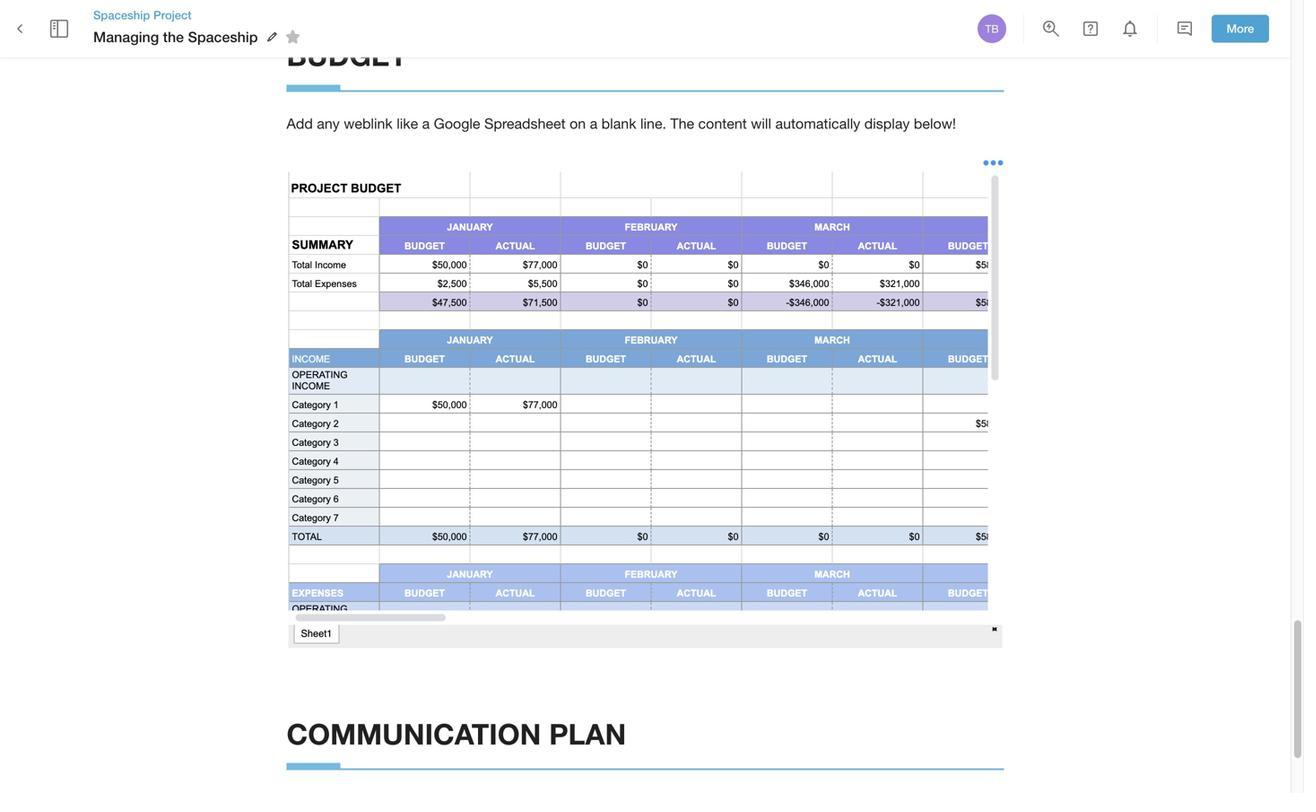 Task type: describe. For each thing, give the bounding box(es) containing it.
add
[[287, 115, 313, 132]]

2 a from the left
[[590, 115, 598, 132]]

communication plan
[[287, 717, 626, 751]]

spaceship project link
[[93, 7, 306, 23]]

spreadsheet
[[485, 115, 566, 132]]

weblink
[[344, 115, 393, 132]]

budget
[[287, 38, 407, 72]]

google
[[434, 115, 481, 132]]

automatically
[[776, 115, 861, 132]]

more button
[[1212, 15, 1270, 43]]

favorite image
[[282, 26, 304, 48]]

will
[[751, 115, 772, 132]]

display
[[865, 115, 910, 132]]

content
[[699, 115, 747, 132]]

any
[[317, 115, 340, 132]]

managing the spaceship
[[93, 28, 258, 45]]

like
[[397, 115, 418, 132]]



Task type: vqa. For each thing, say whether or not it's contained in the screenshot.
Date: 01/01/26
no



Task type: locate. For each thing, give the bounding box(es) containing it.
below!
[[914, 115, 957, 132]]

managing
[[93, 28, 159, 45]]

1 a from the left
[[422, 115, 430, 132]]

1 horizontal spatial a
[[590, 115, 598, 132]]

the
[[163, 28, 184, 45]]

add any weblink like a google spreadsheet on a blank line. the content will automatically display below!
[[287, 115, 957, 132]]

tb
[[986, 22, 999, 35]]

communication
[[287, 717, 541, 751]]

line.
[[641, 115, 667, 132]]

tb button
[[975, 12, 1009, 46]]

0 vertical spatial spaceship
[[93, 8, 150, 22]]

spaceship down spaceship project link
[[188, 28, 258, 45]]

1 vertical spatial spaceship
[[188, 28, 258, 45]]

project
[[153, 8, 192, 22]]

spaceship project
[[93, 8, 192, 22]]

blank
[[602, 115, 637, 132]]

0 horizontal spatial spaceship
[[93, 8, 150, 22]]

on
[[570, 115, 586, 132]]

more
[[1227, 22, 1255, 36]]

spaceship
[[93, 8, 150, 22], [188, 28, 258, 45]]

the
[[671, 115, 695, 132]]

a
[[422, 115, 430, 132], [590, 115, 598, 132]]

plan
[[549, 717, 626, 751]]

a right the on
[[590, 115, 598, 132]]

1 horizontal spatial spaceship
[[188, 28, 258, 45]]

0 horizontal spatial a
[[422, 115, 430, 132]]

a right like
[[422, 115, 430, 132]]

spaceship up managing
[[93, 8, 150, 22]]



